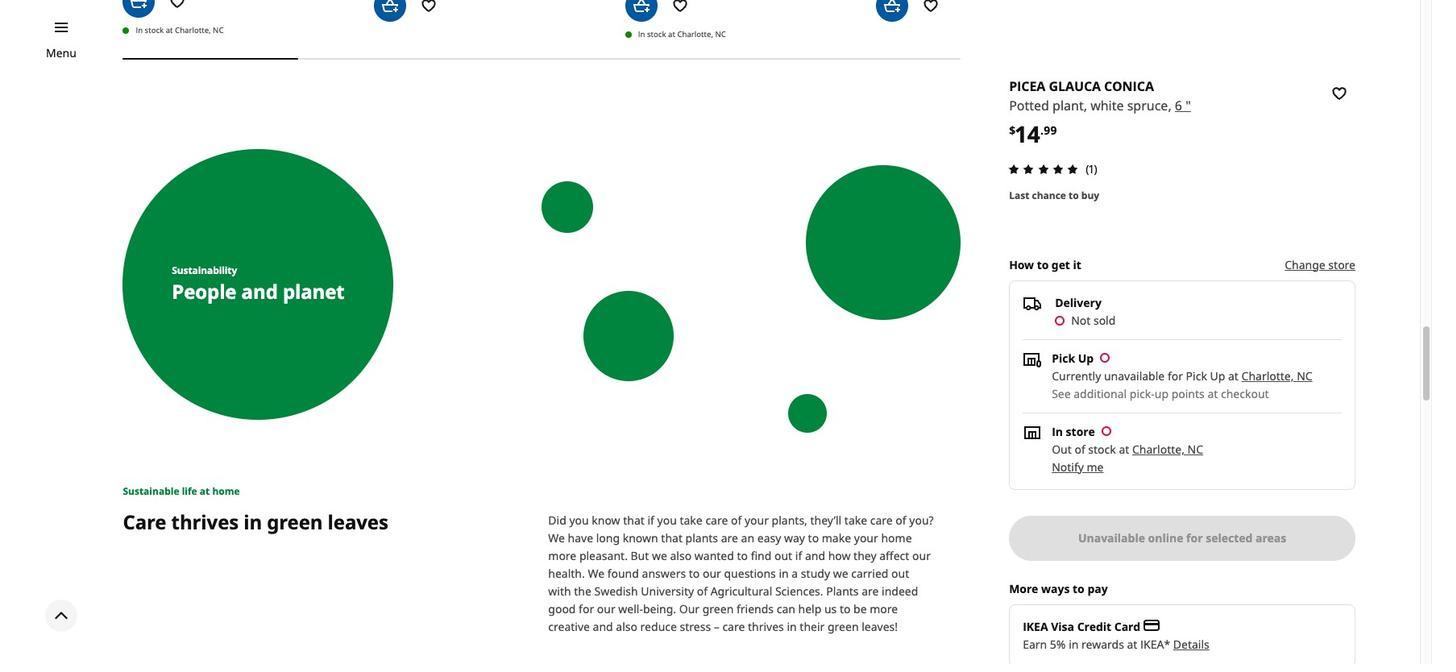Task type: vqa. For each thing, say whether or not it's contained in the screenshot.
Top corresponding to PRUTA Food container, set of 17, clear/green image
no



Task type: describe. For each thing, give the bounding box(es) containing it.
easy
[[757, 531, 781, 546]]

of inside out of stock at charlotte, nc notify me
[[1075, 441, 1086, 457]]

to right us
[[840, 602, 851, 617]]

care
[[123, 509, 166, 536]]

the
[[574, 584, 592, 599]]

picea
[[1009, 77, 1046, 95]]

get
[[1052, 257, 1070, 272]]

notify me button
[[1052, 459, 1104, 474]]

plant,
[[1053, 97, 1087, 115]]

ikea
[[1023, 619, 1048, 634]]

checkout
[[1221, 386, 1269, 401]]

sustainability people and planet
[[172, 264, 345, 305]]

health.
[[548, 566, 585, 581]]

help
[[798, 602, 822, 617]]

pick inside currently unavailable for pick up at charlotte, nc see additional pick-up points at checkout
[[1186, 368, 1207, 383]]

details
[[1173, 636, 1210, 652]]

it
[[1073, 257, 1081, 272]]

home inside the did you know that if you take care of your plants, they'll take care of you? we have long known that plants are an easy way to make your home more pleasant. but we also wanted to find out if and how they affect our health. we found answers to our questions in a study we carried out with the swedish university of agricultural sciences. plants are indeed good for our well-being. our green friends can help us to be more creative and also reduce stress – care thrives in their green leaves!
[[881, 531, 912, 546]]

good
[[548, 602, 576, 617]]

indeed
[[882, 584, 918, 599]]

rewards
[[1082, 636, 1124, 652]]

0 vertical spatial we
[[548, 531, 565, 546]]

swedish
[[594, 584, 638, 599]]

affect
[[880, 548, 910, 564]]

university
[[641, 584, 694, 599]]

they
[[854, 548, 877, 564]]

points
[[1172, 386, 1205, 401]]

know
[[592, 513, 620, 528]]

out of stock at charlotte, nc notify me
[[1052, 441, 1204, 474]]

currently unavailable for pick up at charlotte, nc group
[[1052, 368, 1313, 383]]

14
[[1016, 119, 1041, 149]]

how to get it
[[1009, 257, 1081, 272]]

make
[[822, 531, 851, 546]]

sold
[[1094, 313, 1116, 328]]

1 horizontal spatial that
[[661, 531, 683, 546]]

more ways to pay
[[1009, 581, 1108, 596]]

long
[[596, 531, 620, 546]]

they'll
[[810, 513, 842, 528]]

currently unavailable for pick up at charlotte, nc see additional pick-up points at checkout
[[1052, 368, 1313, 401]]

1 horizontal spatial if
[[795, 548, 802, 564]]

found
[[608, 566, 639, 581]]

chance
[[1032, 188, 1066, 202]]

1 horizontal spatial in stock at charlotte, nc
[[638, 29, 726, 40]]

store for change store
[[1329, 257, 1356, 272]]

study
[[801, 566, 830, 581]]

planet
[[283, 278, 345, 305]]

agricultural
[[711, 584, 772, 599]]

reduce
[[641, 619, 677, 635]]

1 take from the left
[[680, 513, 703, 528]]

buy
[[1082, 188, 1100, 202]]

our
[[679, 602, 700, 617]]

0 vertical spatial more
[[548, 548, 577, 564]]

ways
[[1041, 581, 1070, 596]]

an
[[741, 531, 755, 546]]

known
[[623, 531, 658, 546]]

ikea visa credit card
[[1023, 619, 1144, 634]]

leaves
[[328, 509, 388, 536]]

care thrives in green leaves
[[123, 509, 388, 536]]

1 vertical spatial are
[[862, 584, 879, 599]]

how
[[828, 548, 851, 564]]

1 horizontal spatial we
[[833, 566, 848, 581]]

stock inside out of stock at charlotte, nc notify me
[[1088, 441, 1116, 457]]

spruce,
[[1127, 97, 1172, 115]]

0 horizontal spatial that
[[623, 513, 645, 528]]

but
[[631, 548, 649, 564]]

1 horizontal spatial in
[[638, 29, 645, 40]]

up
[[1155, 386, 1169, 401]]

for inside the did you know that if you take care of your plants, they'll take care of you? we have long known that plants are an easy way to make your home more pleasant. but we also wanted to find out if and how they affect our health. we found answers to our questions in a study we carried out with the swedish university of agricultural sciences. plants are indeed good for our well-being. our green friends can help us to be more creative and also reduce stress – care thrives in their green leaves!
[[579, 602, 594, 617]]

0 horizontal spatial in stock at charlotte, nc
[[136, 25, 224, 35]]

sustainability
[[172, 264, 237, 277]]

care right – on the bottom of page
[[723, 619, 745, 635]]

$ 14 . 99
[[1009, 119, 1057, 149]]

earn 5% in rewards at ikea* details
[[1023, 636, 1210, 652]]

leaves!
[[862, 619, 898, 635]]

conica
[[1104, 77, 1154, 95]]

details link
[[1173, 636, 1210, 652]]

change store
[[1285, 257, 1356, 272]]

being.
[[643, 602, 676, 617]]

1 vertical spatial more
[[870, 602, 898, 617]]

be
[[854, 602, 867, 617]]

1 vertical spatial and
[[805, 548, 825, 564]]

us
[[825, 602, 837, 617]]

for for pick
[[1168, 368, 1183, 383]]

(1) button
[[1004, 159, 1098, 179]]

2 vertical spatial green
[[828, 619, 859, 635]]

charlotte, nc button for nc
[[1132, 441, 1204, 457]]

store for in store
[[1066, 424, 1095, 439]]

menu
[[46, 45, 76, 60]]

people
[[172, 278, 237, 305]]

0 vertical spatial are
[[721, 531, 738, 546]]

0 vertical spatial out
[[775, 548, 793, 564]]

charlotte, inside out of stock at charlotte, nc notify me
[[1132, 441, 1185, 457]]

creative
[[548, 619, 590, 635]]

0 vertical spatial pick
[[1052, 350, 1075, 366]]

6
[[1175, 97, 1182, 115]]

plants
[[686, 531, 718, 546]]

out of stock at charlotte, nc group
[[1052, 441, 1204, 457]]

potted
[[1009, 97, 1049, 115]]

1 vertical spatial our
[[703, 566, 721, 581]]

to down the wanted
[[689, 566, 700, 581]]

0 horizontal spatial also
[[616, 619, 638, 635]]

5%
[[1050, 636, 1066, 652]]

out
[[1052, 441, 1072, 457]]

0 horizontal spatial we
[[652, 548, 667, 564]]

way
[[784, 531, 805, 546]]

last chance to buy
[[1009, 188, 1100, 202]]

wanted
[[695, 548, 734, 564]]

nc inside currently unavailable for pick up at charlotte, nc see additional pick-up points at checkout
[[1297, 368, 1313, 383]]

$
[[1009, 123, 1016, 138]]

unavailable
[[1104, 368, 1165, 383]]

to down an
[[737, 548, 748, 564]]

change store button
[[1285, 256, 1356, 274]]



Task type: locate. For each thing, give the bounding box(es) containing it.
0 vertical spatial store
[[1329, 257, 1356, 272]]

0 vertical spatial green
[[267, 509, 323, 536]]

charlotte, nc button
[[1242, 368, 1313, 383], [1132, 441, 1204, 457]]

carried
[[851, 566, 889, 581]]

if up known
[[648, 513, 654, 528]]

card
[[1115, 619, 1141, 634]]

up up 'currently'
[[1078, 350, 1094, 366]]

charlotte,
[[175, 25, 211, 35], [677, 29, 713, 40], [1242, 368, 1294, 383], [1132, 441, 1185, 457]]

menu button
[[46, 44, 76, 62]]

charlotte, nc button for at
[[1242, 368, 1313, 383]]

delivery
[[1055, 295, 1102, 310]]

earn
[[1023, 636, 1047, 652]]

0 horizontal spatial and
[[241, 278, 278, 305]]

white
[[1091, 97, 1124, 115]]

of up notify me button
[[1075, 441, 1086, 457]]

for for selected
[[1187, 530, 1203, 545]]

0 vertical spatial charlotte, nc button
[[1242, 368, 1313, 383]]

1 horizontal spatial for
[[1168, 368, 1183, 383]]

your up they
[[854, 531, 878, 546]]

0 horizontal spatial store
[[1066, 424, 1095, 439]]

pay
[[1088, 581, 1108, 596]]

1 horizontal spatial are
[[862, 584, 879, 599]]

that left plants
[[661, 531, 683, 546]]

questions
[[724, 566, 776, 581]]

we
[[652, 548, 667, 564], [833, 566, 848, 581]]

and up study
[[805, 548, 825, 564]]

unavailable
[[1078, 530, 1145, 545]]

to right way
[[808, 531, 819, 546]]

0 vertical spatial also
[[670, 548, 692, 564]]

1 vertical spatial store
[[1066, 424, 1095, 439]]

2 horizontal spatial in
[[1052, 424, 1063, 439]]

(1)
[[1086, 161, 1098, 176]]

thrives
[[171, 509, 239, 536], [748, 619, 784, 635]]

that
[[623, 513, 645, 528], [661, 531, 683, 546]]

unavailable online for selected areas
[[1078, 530, 1287, 545]]

pleasant.
[[579, 548, 628, 564]]

sustainable
[[123, 485, 179, 498]]

1 vertical spatial out
[[892, 566, 909, 581]]

1 vertical spatial pick
[[1186, 368, 1207, 383]]

0 horizontal spatial pick
[[1052, 350, 1075, 366]]

that up known
[[623, 513, 645, 528]]

plants,
[[772, 513, 808, 528]]

we down did
[[548, 531, 565, 546]]

glauca
[[1049, 77, 1101, 95]]

also
[[670, 548, 692, 564], [616, 619, 638, 635]]

store up out
[[1066, 424, 1095, 439]]

thrives inside the did you know that if you take care of your plants, they'll take care of you? we have long known that plants are an easy way to make your home more pleasant. but we also wanted to find out if and how they affect our health. we found answers to our questions in a study we carried out with the swedish university of agricultural sciences. plants are indeed good for our well-being. our green friends can help us to be more creative and also reduce stress – care thrives in their green leaves!
[[748, 619, 784, 635]]

for inside "button"
[[1187, 530, 1203, 545]]

see
[[1052, 386, 1071, 401]]

visa
[[1051, 619, 1074, 634]]

1 vertical spatial also
[[616, 619, 638, 635]]

to left "get" on the right top of page
[[1037, 257, 1049, 272]]

are down carried
[[862, 584, 879, 599]]

of
[[1075, 441, 1086, 457], [731, 513, 742, 528], [896, 513, 907, 528], [697, 584, 708, 599]]

are left an
[[721, 531, 738, 546]]

1 you from the left
[[569, 513, 589, 528]]

0 vertical spatial up
[[1078, 350, 1094, 366]]

0 vertical spatial our
[[912, 548, 931, 564]]

0 horizontal spatial home
[[212, 485, 240, 498]]

up
[[1078, 350, 1094, 366], [1210, 368, 1226, 383]]

to left pay
[[1073, 581, 1085, 596]]

1 horizontal spatial more
[[870, 602, 898, 617]]

if
[[648, 513, 654, 528], [795, 548, 802, 564]]

green down us
[[828, 619, 859, 635]]

green
[[267, 509, 323, 536], [703, 602, 734, 617], [828, 619, 859, 635]]

.
[[1041, 123, 1044, 138]]

sciences.
[[775, 584, 823, 599]]

me
[[1087, 459, 1104, 474]]

for down 'the'
[[579, 602, 594, 617]]

more
[[548, 548, 577, 564], [870, 602, 898, 617]]

also down 'well-'
[[616, 619, 638, 635]]

friends
[[737, 602, 774, 617]]

we
[[548, 531, 565, 546], [588, 566, 605, 581]]

1 vertical spatial green
[[703, 602, 734, 617]]

1 horizontal spatial stock
[[647, 29, 666, 40]]

we down pleasant.
[[588, 566, 605, 581]]

picea glauca conica potted plant, white spruce, 6 "
[[1009, 77, 1191, 115]]

0 horizontal spatial thrives
[[171, 509, 239, 536]]

1 horizontal spatial charlotte, nc button
[[1242, 368, 1313, 383]]

life
[[182, 485, 197, 498]]

we down how
[[833, 566, 848, 581]]

1 horizontal spatial you
[[657, 513, 677, 528]]

1 horizontal spatial store
[[1329, 257, 1356, 272]]

charlotte, inside currently unavailable for pick up at charlotte, nc see additional pick-up points at checkout
[[1242, 368, 1294, 383]]

0 vertical spatial if
[[648, 513, 654, 528]]

of up our
[[697, 584, 708, 599]]

also up "answers"
[[670, 548, 692, 564]]

1 horizontal spatial pick
[[1186, 368, 1207, 383]]

can
[[777, 602, 796, 617]]

pick up points
[[1186, 368, 1207, 383]]

find
[[751, 548, 772, 564]]

0 horizontal spatial out
[[775, 548, 793, 564]]

0 vertical spatial your
[[745, 513, 769, 528]]

and inside sustainability people and planet
[[241, 278, 278, 305]]

0 horizontal spatial up
[[1078, 350, 1094, 366]]

0 horizontal spatial for
[[579, 602, 594, 617]]

2 you from the left
[[657, 513, 677, 528]]

"
[[1186, 97, 1191, 115]]

at inside out of stock at charlotte, nc notify me
[[1119, 441, 1130, 457]]

sustainable life at home
[[123, 485, 240, 498]]

our right affect
[[912, 548, 931, 564]]

answers
[[642, 566, 686, 581]]

and left the planet
[[241, 278, 278, 305]]

up up "checkout"
[[1210, 368, 1226, 383]]

your up an
[[745, 513, 769, 528]]

0 vertical spatial thrives
[[171, 509, 239, 536]]

–
[[714, 619, 720, 635]]

1 horizontal spatial our
[[703, 566, 721, 581]]

1 horizontal spatial green
[[703, 602, 734, 617]]

2 horizontal spatial green
[[828, 619, 859, 635]]

thrives down friends
[[748, 619, 784, 635]]

care up affect
[[870, 513, 893, 528]]

1 horizontal spatial take
[[845, 513, 867, 528]]

1 horizontal spatial out
[[892, 566, 909, 581]]

0 horizontal spatial in
[[136, 25, 143, 35]]

out up indeed
[[892, 566, 909, 581]]

1 vertical spatial up
[[1210, 368, 1226, 383]]

our down swedish on the left bottom
[[597, 602, 616, 617]]

home right life
[[212, 485, 240, 498]]

out
[[775, 548, 793, 564], [892, 566, 909, 581]]

you up the have
[[569, 513, 589, 528]]

how
[[1009, 257, 1034, 272]]

out down way
[[775, 548, 793, 564]]

stock
[[145, 25, 164, 35], [647, 29, 666, 40], [1088, 441, 1116, 457]]

1 vertical spatial your
[[854, 531, 878, 546]]

charlotte, nc button up "checkout"
[[1242, 368, 1313, 383]]

0 horizontal spatial your
[[745, 513, 769, 528]]

99
[[1044, 123, 1057, 138]]

unavailable online for selected areas button
[[1009, 516, 1356, 561]]

1 vertical spatial for
[[1187, 530, 1203, 545]]

your
[[745, 513, 769, 528], [854, 531, 878, 546]]

not
[[1071, 313, 1091, 328]]

with
[[548, 584, 571, 599]]

review: 5 out of 5 stars. total reviews: 1 image
[[1004, 159, 1083, 179]]

6 " button
[[1175, 96, 1191, 116]]

0 vertical spatial for
[[1168, 368, 1183, 383]]

nc inside out of stock at charlotte, nc notify me
[[1188, 441, 1204, 457]]

1 horizontal spatial we
[[588, 566, 605, 581]]

credit
[[1077, 619, 1112, 634]]

1 horizontal spatial up
[[1210, 368, 1226, 383]]

more
[[1009, 581, 1038, 596]]

1 vertical spatial we
[[833, 566, 848, 581]]

2 vertical spatial our
[[597, 602, 616, 617]]

for right "online"
[[1187, 530, 1203, 545]]

for
[[1168, 368, 1183, 383], [1187, 530, 1203, 545], [579, 602, 594, 617]]

pick
[[1052, 350, 1075, 366], [1186, 368, 1207, 383]]

home up affect
[[881, 531, 912, 546]]

0 vertical spatial home
[[212, 485, 240, 498]]

well-
[[619, 602, 643, 617]]

0 horizontal spatial take
[[680, 513, 703, 528]]

thrives down life
[[171, 509, 239, 536]]

1 horizontal spatial home
[[881, 531, 912, 546]]

up inside currently unavailable for pick up at charlotte, nc see additional pick-up points at checkout
[[1210, 368, 1226, 383]]

currently
[[1052, 368, 1101, 383]]

take up make
[[845, 513, 867, 528]]

to left buy
[[1069, 188, 1079, 202]]

of left you?
[[896, 513, 907, 528]]

their
[[800, 619, 825, 635]]

are
[[721, 531, 738, 546], [862, 584, 879, 599]]

green left leaves
[[267, 509, 323, 536]]

scrollbar
[[123, 47, 961, 71]]

2 horizontal spatial stock
[[1088, 441, 1116, 457]]

pick up
[[1052, 350, 1094, 366]]

1 horizontal spatial also
[[670, 548, 692, 564]]

1 vertical spatial that
[[661, 531, 683, 546]]

more up health.
[[548, 548, 577, 564]]

green up – on the bottom of page
[[703, 602, 734, 617]]

have
[[568, 531, 593, 546]]

0 horizontal spatial charlotte, nc button
[[1132, 441, 1204, 457]]

0 horizontal spatial you
[[569, 513, 589, 528]]

1 vertical spatial home
[[881, 531, 912, 546]]

0 horizontal spatial stock
[[145, 25, 164, 35]]

0 horizontal spatial are
[[721, 531, 738, 546]]

2 take from the left
[[845, 513, 867, 528]]

1 vertical spatial thrives
[[748, 619, 784, 635]]

take up plants
[[680, 513, 703, 528]]

online
[[1148, 530, 1184, 545]]

0 horizontal spatial green
[[267, 509, 323, 536]]

0 vertical spatial we
[[652, 548, 667, 564]]

for inside currently unavailable for pick up at charlotte, nc see additional pick-up points at checkout
[[1168, 368, 1183, 383]]

if up a
[[795, 548, 802, 564]]

0 vertical spatial and
[[241, 278, 278, 305]]

1 horizontal spatial and
[[593, 619, 613, 635]]

2 horizontal spatial and
[[805, 548, 825, 564]]

take
[[680, 513, 703, 528], [845, 513, 867, 528]]

more up leaves!
[[870, 602, 898, 617]]

0 horizontal spatial we
[[548, 531, 565, 546]]

nc
[[213, 25, 224, 35], [715, 29, 726, 40], [1297, 368, 1313, 383], [1188, 441, 1204, 457]]

charlotte, nc button down up
[[1132, 441, 1204, 457]]

1 vertical spatial if
[[795, 548, 802, 564]]

2 horizontal spatial for
[[1187, 530, 1203, 545]]

2 vertical spatial and
[[593, 619, 613, 635]]

our down the wanted
[[703, 566, 721, 581]]

our
[[912, 548, 931, 564], [703, 566, 721, 581], [597, 602, 616, 617]]

store right change
[[1329, 257, 1356, 272]]

care up plants
[[706, 513, 728, 528]]

1 horizontal spatial your
[[854, 531, 878, 546]]

2 horizontal spatial our
[[912, 548, 931, 564]]

0 vertical spatial that
[[623, 513, 645, 528]]

1 horizontal spatial thrives
[[748, 619, 784, 635]]

1 vertical spatial charlotte, nc button
[[1132, 441, 1204, 457]]

we up "answers"
[[652, 548, 667, 564]]

2 vertical spatial for
[[579, 602, 594, 617]]

not sold
[[1071, 313, 1116, 328]]

0 horizontal spatial if
[[648, 513, 654, 528]]

in store
[[1052, 424, 1095, 439]]

plants
[[826, 584, 859, 599]]

0 horizontal spatial more
[[548, 548, 577, 564]]

and right creative
[[593, 619, 613, 635]]

pick up 'currently'
[[1052, 350, 1075, 366]]

did
[[548, 513, 566, 528]]

1 vertical spatial we
[[588, 566, 605, 581]]

change
[[1285, 257, 1326, 272]]

0 horizontal spatial our
[[597, 602, 616, 617]]

you up known
[[657, 513, 677, 528]]

of up an
[[731, 513, 742, 528]]

for up points
[[1168, 368, 1183, 383]]

ikea*
[[1141, 636, 1171, 652]]

store inside button
[[1329, 257, 1356, 272]]



